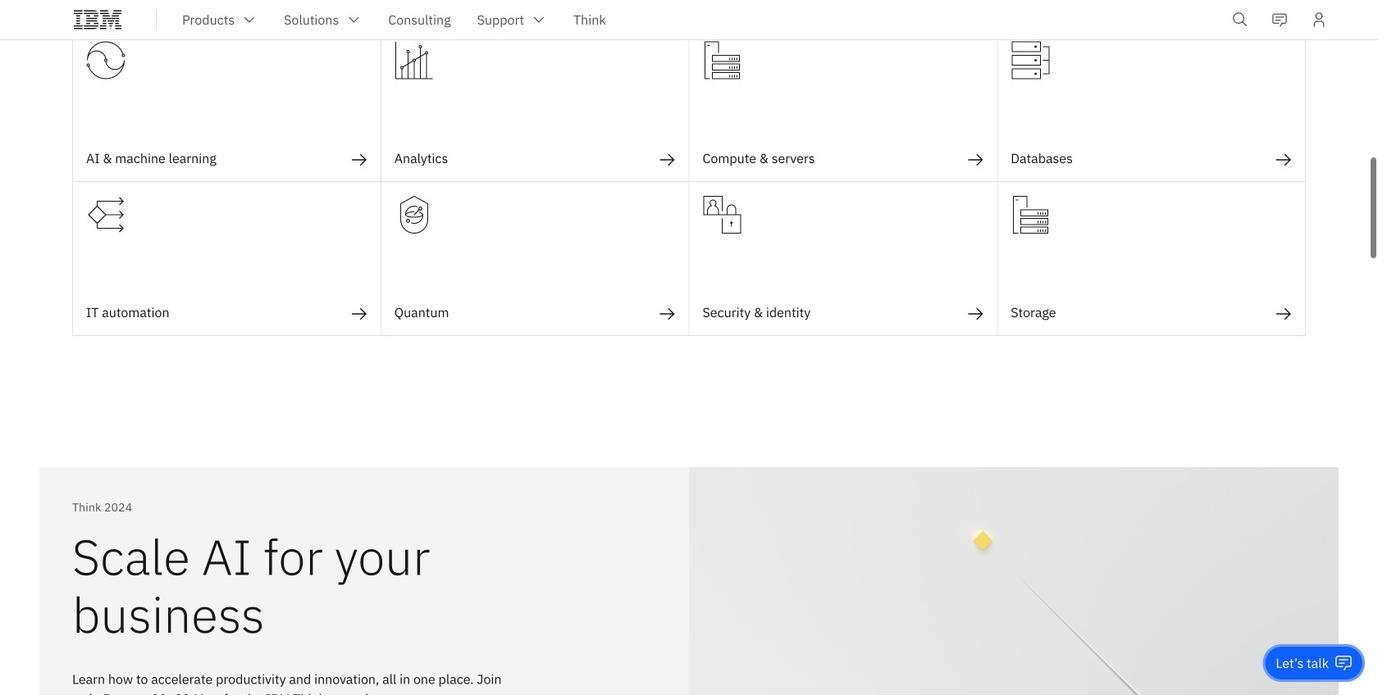 Task type: locate. For each thing, give the bounding box(es) containing it.
let's talk element
[[1276, 655, 1329, 673]]



Task type: vqa. For each thing, say whether or not it's contained in the screenshot.
"LET'S TALK" element
yes



